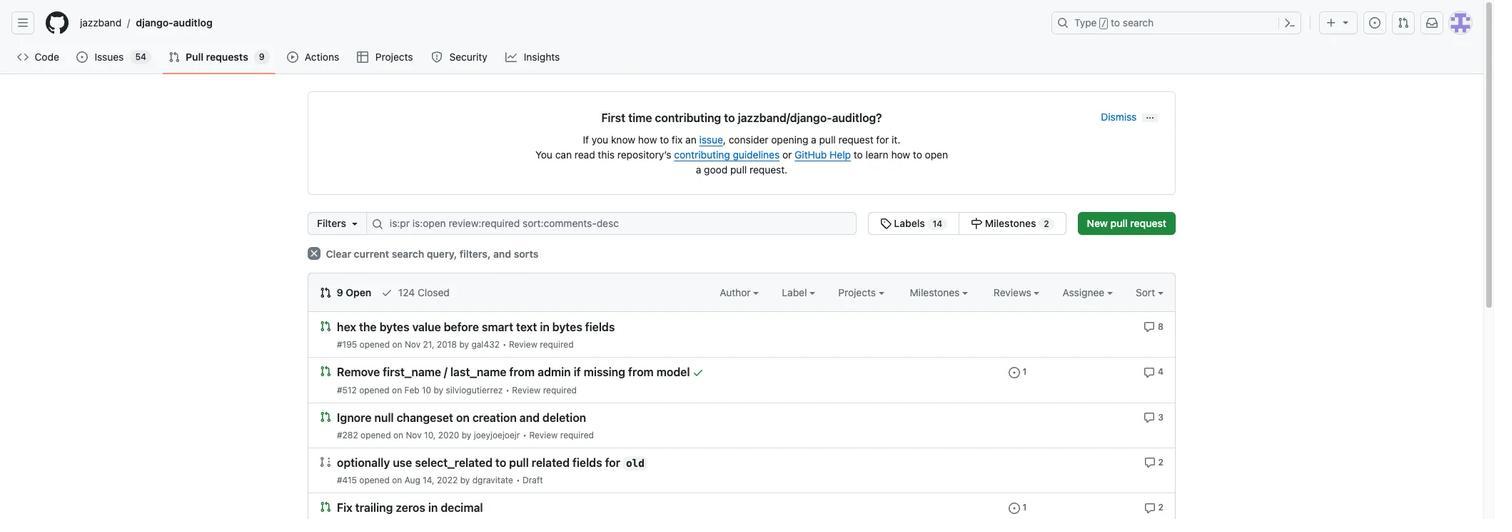 Task type: vqa. For each thing, say whether or not it's contained in the screenshot.
GET AI-BASED CODING SUGGESTIONS element
no



Task type: describe. For each thing, give the bounding box(es) containing it.
django-auditlog link
[[130, 11, 218, 34]]

to left open
[[913, 149, 923, 161]]

by inside optionally use select_related to pull related fields for old #415             opened on aug 14, 2022 by dgravitate • draft
[[460, 475, 470, 486]]

0 vertical spatial how
[[638, 134, 657, 146]]

0 vertical spatial search
[[1123, 16, 1154, 29]]

pull inside to learn how to open a good pull request.
[[731, 164, 747, 176]]

contributing guidelines link
[[674, 149, 780, 161]]

to right the type
[[1111, 16, 1120, 29]]

1 vertical spatial contributing
[[674, 149, 730, 161]]

search image
[[372, 219, 383, 230]]

0 vertical spatial a
[[811, 134, 817, 146]]

command palette image
[[1285, 17, 1296, 29]]

nov inside the ignore null changeset on creation and deletion #282             opened on nov 10, 2020 by joeyjoejoejr • review required
[[406, 430, 422, 441]]

8 link
[[1144, 320, 1164, 333]]

issues
[[95, 51, 124, 63]]

milestones 2
[[983, 217, 1049, 229]]

for inside optionally use select_related to pull related fields for old #415             opened on aug 14, 2022 by dgravitate • draft
[[605, 456, 621, 469]]

3 open pull request image from the top
[[320, 501, 331, 513]]

clear current search query, filters, and sorts
[[323, 248, 539, 260]]

zeros
[[396, 502, 426, 515]]

dgravitate
[[473, 475, 513, 486]]

current
[[354, 248, 389, 260]]

author button
[[720, 285, 759, 300]]

in inside the hex the bytes value before smart text in bytes fields #195             opened on nov 21, 2018 by gal432 • review required
[[540, 321, 550, 334]]

1 horizontal spatial /
[[444, 366, 448, 379]]

decimal
[[441, 502, 483, 515]]

request.
[[750, 164, 788, 176]]

triangle down image
[[349, 218, 361, 229]]

1 link for 2
[[1009, 501, 1027, 514]]

fix
[[672, 134, 683, 146]]

reviews button
[[994, 285, 1040, 300]]

Issues search field
[[366, 212, 857, 235]]

9 for 9 open
[[337, 286, 343, 298]]

git pull request image
[[169, 51, 180, 63]]

new pull request link
[[1078, 212, 1176, 235]]

by right 10
[[434, 385, 444, 395]]

124 closed
[[396, 286, 450, 298]]

clear current search query, filters, and sorts link
[[308, 247, 539, 260]]

required inside the ignore null changeset on creation and deletion #282             opened on nov 10, 2020 by joeyjoejoejr • review required
[[560, 430, 594, 441]]

pull requests
[[186, 51, 248, 63]]

text
[[516, 321, 537, 334]]

open pull request element for remove first_name / last_name from admin if missing from model
[[320, 365, 331, 377]]

joeyjoejoejr link
[[474, 430, 520, 441]]

fix trailing zeros in decimal link
[[337, 502, 483, 515]]

last_name
[[450, 366, 507, 379]]

select_related
[[415, 456, 493, 469]]

gal432
[[472, 339, 500, 350]]

shield image
[[431, 51, 443, 63]]

pull right new
[[1111, 217, 1128, 229]]

changeset
[[397, 411, 453, 424]]

to right the help
[[854, 149, 863, 161]]

ignore null changeset on creation and deletion #282             opened on nov 10, 2020 by joeyjoejoejr • review required
[[337, 411, 594, 441]]

jazzband link
[[74, 11, 127, 34]]

actions
[[305, 51, 339, 63]]

and for creation
[[520, 411, 540, 424]]

if
[[574, 366, 581, 379]]

on inside the hex the bytes value before smart text in bytes fields #195             opened on nov 21, 2018 by gal432 • review required
[[392, 339, 402, 350]]

by inside the ignore null changeset on creation and deletion #282             opened on nov 10, 2020 by joeyjoejoejr • review required
[[462, 430, 472, 441]]

to inside optionally use select_related to pull related fields for old #415             opened on aug 14, 2022 by dgravitate • draft
[[496, 456, 506, 469]]

actions link
[[281, 46, 346, 68]]

list containing jazzband
[[74, 11, 1043, 34]]

if
[[583, 134, 589, 146]]

open
[[925, 149, 948, 161]]

sort
[[1136, 286, 1156, 298]]

admin
[[538, 366, 571, 379]]

10,
[[424, 430, 436, 441]]

this
[[598, 149, 615, 161]]

nov inside the hex the bytes value before smart text in bytes fields #195             opened on nov 21, 2018 by gal432 • review required
[[405, 339, 421, 350]]

• down remove first_name / last_name from admin if missing from model
[[506, 385, 510, 395]]

optionally use select_related to pull related fields for old #415             opened on aug 14, 2022 by dgravitate • draft
[[337, 456, 645, 486]]

1 for 4
[[1023, 367, 1027, 377]]

good
[[704, 164, 728, 176]]

reviews
[[994, 286, 1034, 298]]

can
[[555, 149, 572, 161]]

10
[[422, 385, 431, 395]]

code
[[35, 51, 59, 63]]

open pull request element for ignore null changeset on creation and deletion
[[320, 410, 331, 422]]

fields inside optionally use select_related to pull related fields for old #415             opened on aug 14, 2022 by dgravitate • draft
[[573, 456, 602, 469]]

smart
[[482, 321, 513, 334]]

git pull request image inside 9 open link
[[320, 287, 331, 298]]

1 vertical spatial review
[[512, 385, 541, 395]]

1 vertical spatial review required link
[[512, 385, 577, 395]]

code link
[[11, 46, 65, 68]]

check image
[[381, 287, 393, 298]]

0 horizontal spatial search
[[392, 248, 424, 260]]

security
[[450, 51, 488, 63]]

comment image for 2
[[1144, 502, 1156, 514]]

,
[[723, 134, 726, 146]]

projects inside popup button
[[839, 286, 879, 298]]

sort button
[[1136, 285, 1164, 300]]

review inside the ignore null changeset on creation and deletion #282             opened on nov 10, 2020 by joeyjoejoejr • review required
[[529, 430, 558, 441]]

review inside the hex the bytes value before smart text in bytes fields #195             opened on nov 21, 2018 by gal432 • review required
[[509, 339, 538, 350]]

2022
[[437, 475, 458, 486]]

first_name
[[383, 366, 441, 379]]

author
[[720, 286, 754, 298]]

x image
[[308, 247, 321, 260]]

hex
[[337, 321, 356, 334]]

4
[[1158, 367, 1164, 377]]

0 vertical spatial git pull request image
[[1398, 17, 1410, 29]]

2 inside milestones 2
[[1044, 219, 1049, 229]]

draft link
[[523, 475, 543, 486]]

projects link
[[352, 46, 420, 68]]

first
[[602, 111, 626, 124]]

1 vertical spatial required
[[543, 385, 577, 395]]

ignore null changeset on creation and deletion link
[[337, 411, 586, 424]]

label
[[782, 286, 810, 298]]

issue
[[699, 134, 723, 146]]

auditlog
[[173, 16, 213, 29]]

issue opened image for 2
[[1009, 502, 1020, 514]]

on inside optionally use select_related to pull related fields for old #415             opened on aug 14, 2022 by dgravitate • draft
[[392, 475, 402, 486]]

on left feb
[[392, 385, 402, 395]]

open pull request image for ignore null changeset on creation and deletion
[[320, 411, 331, 422]]

14
[[933, 219, 943, 229]]

a inside to learn how to open a good pull request.
[[696, 164, 702, 176]]

pull up github help link
[[819, 134, 836, 146]]

none search field containing filters
[[308, 212, 1067, 235]]

optionally
[[337, 456, 390, 469]]

opened inside the hex the bytes value before smart text in bytes fields #195             opened on nov 21, 2018 by gal432 • review required
[[360, 339, 390, 350]]

dismiss ...
[[1101, 110, 1155, 123]]

jazzband
[[80, 16, 122, 29]]

deletion
[[543, 411, 586, 424]]

3
[[1158, 412, 1164, 422]]

2020
[[438, 430, 459, 441]]

0 vertical spatial projects
[[375, 51, 413, 63]]

old
[[626, 458, 645, 469]]

fix
[[337, 502, 353, 515]]

milestones for milestones
[[910, 286, 963, 298]]

insights link
[[500, 46, 567, 68]]

1 for 2
[[1023, 502, 1027, 513]]

Search all issues text field
[[366, 212, 857, 235]]

0 vertical spatial issue opened image
[[1370, 17, 1381, 29]]

if you know how to fix an issue ,           consider opening a pull request for it.
[[583, 134, 901, 146]]



Task type: locate. For each thing, give the bounding box(es) containing it.
opening
[[771, 134, 809, 146]]

plus image
[[1326, 17, 1338, 29]]

2 open pull request image from the top
[[320, 411, 331, 422]]

0 horizontal spatial a
[[696, 164, 702, 176]]

opened down null
[[361, 430, 391, 441]]

milestones button
[[910, 285, 968, 300]]

1 vertical spatial git pull request image
[[320, 287, 331, 298]]

an
[[686, 134, 697, 146]]

• inside optionally use select_related to pull related fields for old #415             opened on aug 14, 2022 by dgravitate • draft
[[516, 475, 520, 486]]

#282
[[337, 430, 358, 441]]

tag image
[[880, 218, 892, 229]]

opened down optionally
[[359, 475, 390, 486]]

review required link down the admin
[[512, 385, 577, 395]]

how down it.
[[892, 149, 911, 161]]

0 horizontal spatial 9
[[259, 51, 265, 62]]

open pull request element left 'fix'
[[320, 501, 331, 513]]

from
[[509, 366, 535, 379], [628, 366, 654, 379]]

notifications image
[[1427, 17, 1438, 29]]

open pull request image
[[320, 321, 331, 332]]

repository's
[[618, 149, 672, 161]]

dismiss
[[1101, 111, 1137, 123]]

1 vertical spatial 1
[[1023, 502, 1027, 513]]

1 horizontal spatial bytes
[[553, 321, 583, 334]]

comment image inside 8 link
[[1144, 322, 1155, 333]]

you
[[592, 134, 609, 146]]

0 vertical spatial comment image
[[1144, 322, 1155, 333]]

review required link for text
[[509, 339, 574, 350]]

milestones inside popup button
[[910, 286, 963, 298]]

2 vertical spatial required
[[560, 430, 594, 441]]

by inside the hex the bytes value before smart text in bytes fields #195             opened on nov 21, 2018 by gal432 • review required
[[459, 339, 469, 350]]

type
[[1075, 16, 1097, 29]]

nov left 21, on the left
[[405, 339, 421, 350]]

milestones for milestones 2
[[985, 217, 1037, 229]]

required inside the hex the bytes value before smart text in bytes fields #195             opened on nov 21, 2018 by gal432 • review required
[[540, 339, 574, 350]]

1 vertical spatial issue opened image
[[1009, 367, 1020, 378]]

assignee button
[[1063, 285, 1113, 300]]

issue element
[[868, 212, 1067, 235]]

comment image for 4
[[1144, 367, 1156, 378]]

1 vertical spatial 9
[[337, 286, 343, 298]]

1 horizontal spatial and
[[520, 411, 540, 424]]

list
[[74, 11, 1043, 34]]

0 horizontal spatial from
[[509, 366, 535, 379]]

0 horizontal spatial how
[[638, 134, 657, 146]]

0 horizontal spatial bytes
[[380, 321, 410, 334]]

label button
[[782, 285, 816, 300]]

by right 2018 on the left bottom of the page
[[459, 339, 469, 350]]

opened inside optionally use select_related to pull related fields for old #415             opened on aug 14, 2022 by dgravitate • draft
[[359, 475, 390, 486]]

pull inside optionally use select_related to pull related fields for old #415             opened on aug 14, 2022 by dgravitate • draft
[[509, 456, 529, 469]]

comment image for hex the bytes value before smart text in bytes fields
[[1144, 322, 1155, 333]]

0 vertical spatial 2 link
[[1144, 456, 1164, 469]]

0 vertical spatial contributing
[[655, 111, 721, 124]]

read
[[575, 149, 595, 161]]

open pull request element left ignore
[[320, 410, 331, 422]]

9
[[259, 51, 265, 62], [337, 286, 343, 298]]

code image
[[17, 51, 29, 63]]

projects right label "popup button"
[[839, 286, 879, 298]]

fields up missing
[[585, 321, 615, 334]]

0 horizontal spatial projects
[[375, 51, 413, 63]]

by
[[459, 339, 469, 350], [434, 385, 444, 395], [462, 430, 472, 441], [460, 475, 470, 486]]

issue link
[[699, 134, 723, 146]]

0 vertical spatial nov
[[405, 339, 421, 350]]

0 vertical spatial review
[[509, 339, 538, 350]]

1 vertical spatial 2 link
[[1144, 501, 1164, 514]]

0 vertical spatial and
[[493, 248, 511, 260]]

0 horizontal spatial request
[[839, 134, 874, 146]]

8 / 8 checks ok image
[[693, 367, 704, 378]]

remove
[[337, 366, 380, 379]]

pull down contributing guidelines link
[[731, 164, 747, 176]]

• left draft link
[[516, 475, 520, 486]]

54
[[135, 51, 146, 62]]

open pull request image
[[320, 366, 331, 377], [320, 411, 331, 422], [320, 501, 331, 513]]

1 horizontal spatial a
[[811, 134, 817, 146]]

1 vertical spatial a
[[696, 164, 702, 176]]

joeyjoejoejr
[[474, 430, 520, 441]]

0 vertical spatial review required link
[[509, 339, 574, 350]]

4 link
[[1144, 365, 1164, 378]]

14,
[[423, 475, 435, 486]]

2 open pull request element from the top
[[320, 365, 331, 377]]

and left sorts
[[493, 248, 511, 260]]

0 vertical spatial request
[[839, 134, 874, 146]]

first time contributing to jazzband/django-auditlog?
[[602, 111, 882, 124]]

play image
[[287, 51, 298, 63]]

clear
[[326, 248, 351, 260]]

a down you can read this repository's contributing guidelines or github help
[[696, 164, 702, 176]]

null
[[374, 411, 394, 424]]

issue opened image
[[1370, 17, 1381, 29], [1009, 367, 1020, 378], [1009, 502, 1020, 514]]

...
[[1146, 110, 1155, 121]]

1 1 link from the top
[[1009, 365, 1027, 378]]

how up repository's
[[638, 134, 657, 146]]

None search field
[[308, 212, 1067, 235]]

required up the admin
[[540, 339, 574, 350]]

2 link for draft pull request element
[[1144, 456, 1164, 469]]

fields
[[585, 321, 615, 334], [573, 456, 602, 469]]

0 vertical spatial open pull request image
[[320, 366, 331, 377]]

8
[[1158, 321, 1164, 332]]

0 vertical spatial comment image
[[1144, 367, 1156, 378]]

guidelines
[[733, 149, 780, 161]]

review required link down text on the left
[[509, 339, 574, 350]]

pull up draft
[[509, 456, 529, 469]]

projects
[[375, 51, 413, 63], [839, 286, 879, 298]]

2 bytes from the left
[[553, 321, 583, 334]]

and
[[493, 248, 511, 260], [520, 411, 540, 424]]

in right text on the left
[[540, 321, 550, 334]]

1 horizontal spatial git pull request image
[[1398, 17, 1410, 29]]

1 vertical spatial open pull request image
[[320, 411, 331, 422]]

0 horizontal spatial git pull request image
[[320, 287, 331, 298]]

1 link for 4
[[1009, 365, 1027, 378]]

security link
[[426, 46, 494, 68]]

1 comment image from the top
[[1144, 367, 1156, 378]]

jazzband / django-auditlog
[[80, 16, 213, 29]]

9 left play icon
[[259, 51, 265, 62]]

know
[[611, 134, 636, 146]]

ignore
[[337, 411, 372, 424]]

open pull request element left hex
[[320, 320, 331, 332]]

on left the 'aug'
[[392, 475, 402, 486]]

git pull request image left 9 open
[[320, 287, 331, 298]]

and inside the ignore null changeset on creation and deletion #282             opened on nov 10, 2020 by joeyjoejoejr • review required
[[520, 411, 540, 424]]

0 horizontal spatial and
[[493, 248, 511, 260]]

0 vertical spatial in
[[540, 321, 550, 334]]

1 bytes from the left
[[380, 321, 410, 334]]

2 vertical spatial open pull request image
[[320, 501, 331, 513]]

0 horizontal spatial for
[[605, 456, 621, 469]]

1 horizontal spatial in
[[540, 321, 550, 334]]

on
[[392, 339, 402, 350], [392, 385, 402, 395], [456, 411, 470, 424], [393, 430, 404, 441], [392, 475, 402, 486]]

related
[[532, 456, 570, 469]]

use
[[393, 456, 412, 469]]

2 horizontal spatial /
[[1102, 19, 1107, 29]]

type / to search
[[1075, 16, 1154, 29]]

1 horizontal spatial search
[[1123, 16, 1154, 29]]

1 vertical spatial fields
[[573, 456, 602, 469]]

comment image inside 4 link
[[1144, 367, 1156, 378]]

1 vertical spatial milestones
[[910, 286, 963, 298]]

to up dgravitate "link"
[[496, 456, 506, 469]]

from left model
[[628, 366, 654, 379]]

1 vertical spatial how
[[892, 149, 911, 161]]

comment image
[[1144, 367, 1156, 378], [1144, 502, 1156, 514]]

3 comment image from the top
[[1144, 457, 1156, 469]]

by right 2022
[[460, 475, 470, 486]]

the
[[359, 321, 377, 334]]

0 vertical spatial 1 link
[[1009, 365, 1027, 378]]

1 horizontal spatial request
[[1131, 217, 1167, 229]]

1 vertical spatial 2
[[1159, 457, 1164, 468]]

2 link
[[1144, 456, 1164, 469], [1144, 501, 1164, 514]]

/ up #512             opened on feb 10 by silviogutierrez • review required
[[444, 366, 448, 379]]

1 horizontal spatial how
[[892, 149, 911, 161]]

insights
[[524, 51, 560, 63]]

query,
[[427, 248, 457, 260]]

review down text on the left
[[509, 339, 538, 350]]

review required link down deletion
[[529, 430, 594, 441]]

bytes right the on the bottom left of page
[[380, 321, 410, 334]]

1 open pull request image from the top
[[320, 366, 331, 377]]

2 vertical spatial comment image
[[1144, 457, 1156, 469]]

milestones inside issue element
[[985, 217, 1037, 229]]

/ for type
[[1102, 19, 1107, 29]]

request right new
[[1131, 217, 1167, 229]]

milestones right milestone icon
[[985, 217, 1037, 229]]

1 comment image from the top
[[1144, 322, 1155, 333]]

• inside the hex the bytes value before smart text in bytes fields #195             opened on nov 21, 2018 by gal432 • review required
[[503, 339, 507, 350]]

0 horizontal spatial in
[[428, 502, 438, 515]]

1 vertical spatial projects
[[839, 286, 879, 298]]

draft pull request image
[[320, 456, 331, 468]]

/ inside type / to search
[[1102, 19, 1107, 29]]

search
[[1123, 16, 1154, 29], [392, 248, 424, 260]]

git pull request image left notifications icon
[[1398, 17, 1410, 29]]

2 vertical spatial review
[[529, 430, 558, 441]]

1 vertical spatial and
[[520, 411, 540, 424]]

in right 'zeros'
[[428, 502, 438, 515]]

/ left django-
[[127, 17, 130, 29]]

open pull request image left 'fix'
[[320, 501, 331, 513]]

how
[[638, 134, 657, 146], [892, 149, 911, 161]]

requests
[[206, 51, 248, 63]]

• down smart on the left bottom
[[503, 339, 507, 350]]

9 open
[[334, 286, 372, 298]]

2 2 link from the top
[[1144, 501, 1164, 514]]

open pull request element
[[320, 320, 331, 332], [320, 365, 331, 377], [320, 410, 331, 422], [320, 501, 331, 513]]

review down remove first_name / last_name from admin if missing from model
[[512, 385, 541, 395]]

draft pull request element
[[320, 456, 331, 468]]

21,
[[423, 339, 435, 350]]

on down null
[[393, 430, 404, 441]]

dgravitate link
[[473, 475, 513, 486]]

to
[[1111, 16, 1120, 29], [724, 111, 735, 124], [660, 134, 669, 146], [854, 149, 863, 161], [913, 149, 923, 161], [496, 456, 506, 469]]

1 vertical spatial 1 link
[[1009, 501, 1027, 514]]

from left the admin
[[509, 366, 535, 379]]

1 link
[[1009, 365, 1027, 378], [1009, 501, 1027, 514]]

to left fix
[[660, 134, 669, 146]]

2 1 link from the top
[[1009, 501, 1027, 514]]

and for filters,
[[493, 248, 511, 260]]

1 vertical spatial comment image
[[1144, 502, 1156, 514]]

milestone image
[[971, 218, 983, 229]]

silviogutierrez
[[446, 385, 503, 395]]

you
[[536, 149, 553, 161]]

4 open pull request element from the top
[[320, 501, 331, 513]]

/ right the type
[[1102, 19, 1107, 29]]

comment image
[[1144, 322, 1155, 333], [1144, 412, 1156, 423], [1144, 457, 1156, 469]]

comment image left 8
[[1144, 322, 1155, 333]]

1 vertical spatial in
[[428, 502, 438, 515]]

search left query,
[[392, 248, 424, 260]]

graph image
[[506, 51, 517, 63]]

/ inside jazzband / django-auditlog
[[127, 17, 130, 29]]

#512
[[337, 385, 357, 395]]

fields right "related"
[[573, 456, 602, 469]]

contributing
[[655, 111, 721, 124], [674, 149, 730, 161]]

opened down the on the bottom left of page
[[360, 339, 390, 350]]

1 vertical spatial request
[[1131, 217, 1167, 229]]

opened inside the ignore null changeset on creation and deletion #282             opened on nov 10, 2020 by joeyjoejoejr • review required
[[361, 430, 391, 441]]

table image
[[357, 51, 369, 63]]

on up the first_name
[[392, 339, 402, 350]]

comment image left 3
[[1144, 412, 1156, 423]]

comment image for ignore null changeset on creation and deletion
[[1144, 412, 1156, 423]]

or
[[783, 149, 792, 161]]

projects right 'table' 'icon'
[[375, 51, 413, 63]]

and left deletion
[[520, 411, 540, 424]]

fields inside the hex the bytes value before smart text in bytes fields #195             opened on nov 21, 2018 by gal432 • review required
[[585, 321, 615, 334]]

1 horizontal spatial milestones
[[985, 217, 1037, 229]]

1 horizontal spatial for
[[877, 134, 889, 146]]

learn
[[866, 149, 889, 161]]

open pull request element left remove
[[320, 365, 331, 377]]

1 vertical spatial for
[[605, 456, 621, 469]]

1 open pull request element from the top
[[320, 320, 331, 332]]

in
[[540, 321, 550, 334], [428, 502, 438, 515]]

comment image inside 3 link
[[1144, 412, 1156, 423]]

request up the help
[[839, 134, 874, 146]]

124 closed link
[[381, 285, 450, 300]]

required
[[540, 339, 574, 350], [543, 385, 577, 395], [560, 430, 594, 441]]

comment image down 3 link
[[1144, 457, 1156, 469]]

3 open pull request element from the top
[[320, 410, 331, 422]]

0 horizontal spatial /
[[127, 17, 130, 29]]

contributing up an
[[655, 111, 721, 124]]

required down the admin
[[543, 385, 577, 395]]

2 vertical spatial review required link
[[529, 430, 594, 441]]

2 link for first open pull request element from the bottom of the page
[[1144, 501, 1164, 514]]

1 1 from the top
[[1023, 367, 1027, 377]]

2 vertical spatial 2
[[1159, 502, 1164, 513]]

bytes right text on the left
[[553, 321, 583, 334]]

issue opened image for 4
[[1009, 367, 1020, 378]]

0 vertical spatial required
[[540, 339, 574, 350]]

#415
[[337, 475, 357, 486]]

1 horizontal spatial from
[[628, 366, 654, 379]]

open pull request image left remove
[[320, 366, 331, 377]]

review required link for deletion
[[529, 430, 594, 441]]

model
[[657, 366, 690, 379]]

review down deletion
[[529, 430, 558, 441]]

opened down remove
[[359, 385, 390, 395]]

open pull request element for hex the bytes value before smart text in bytes fields
[[320, 320, 331, 332]]

github
[[795, 149, 827, 161]]

2 comment image from the top
[[1144, 502, 1156, 514]]

milestones down the 14
[[910, 286, 963, 298]]

0 vertical spatial 1
[[1023, 367, 1027, 377]]

open pull request image left ignore
[[320, 411, 331, 422]]

help
[[830, 149, 851, 161]]

git pull request image
[[1398, 17, 1410, 29], [320, 287, 331, 298]]

• right joeyjoejoejr
[[523, 430, 527, 441]]

on up 2020
[[456, 411, 470, 424]]

it.
[[892, 134, 901, 146]]

9 for 9
[[259, 51, 265, 62]]

contributing down issue
[[674, 149, 730, 161]]

9 left open at left
[[337, 286, 343, 298]]

0 horizontal spatial milestones
[[910, 286, 963, 298]]

2 comment image from the top
[[1144, 412, 1156, 423]]

0 vertical spatial 9
[[259, 51, 265, 62]]

you can read this repository's contributing guidelines or github help
[[536, 149, 851, 161]]

0 vertical spatial for
[[877, 134, 889, 146]]

2 from from the left
[[628, 366, 654, 379]]

time
[[628, 111, 652, 124]]

triangle down image
[[1340, 16, 1352, 28]]

hex the bytes value before smart text in bytes fields #195             opened on nov 21, 2018 by gal432 • review required
[[337, 321, 615, 350]]

0 vertical spatial 2
[[1044, 219, 1049, 229]]

0 vertical spatial milestones
[[985, 217, 1037, 229]]

sorts
[[514, 248, 539, 260]]

for left it.
[[877, 134, 889, 146]]

1 horizontal spatial projects
[[839, 286, 879, 298]]

a up github
[[811, 134, 817, 146]]

issue opened image
[[77, 51, 88, 63]]

closed
[[418, 286, 450, 298]]

open
[[346, 286, 372, 298]]

• inside the ignore null changeset on creation and deletion #282             opened on nov 10, 2020 by joeyjoejoejr • review required
[[523, 430, 527, 441]]

1 horizontal spatial 9
[[337, 286, 343, 298]]

open pull request image for remove first_name / last_name from admin if missing from model
[[320, 366, 331, 377]]

github help link
[[795, 149, 851, 161]]

by right 2020
[[462, 430, 472, 441]]

new
[[1087, 217, 1108, 229]]

0 vertical spatial fields
[[585, 321, 615, 334]]

homepage image
[[46, 11, 69, 34]]

hex the bytes value before smart text in bytes fields link
[[337, 321, 615, 334]]

#195
[[337, 339, 357, 350]]

to up ,
[[724, 111, 735, 124]]

labels
[[894, 217, 925, 229]]

/ for jazzband
[[127, 17, 130, 29]]

auditlog?
[[832, 111, 882, 124]]

for left old
[[605, 456, 621, 469]]

how inside to learn how to open a good pull request.
[[892, 149, 911, 161]]

1 from from the left
[[509, 366, 535, 379]]

trailing
[[355, 502, 393, 515]]

1 vertical spatial nov
[[406, 430, 422, 441]]

2 1 from the top
[[1023, 502, 1027, 513]]

1 vertical spatial comment image
[[1144, 412, 1156, 423]]

required down deletion
[[560, 430, 594, 441]]

1 2 link from the top
[[1144, 456, 1164, 469]]

1 vertical spatial search
[[392, 248, 424, 260]]

comment image for optionally use select_related to pull related fields for
[[1144, 457, 1156, 469]]

bytes
[[380, 321, 410, 334], [553, 321, 583, 334]]

2 vertical spatial issue opened image
[[1009, 502, 1020, 514]]

search right the type
[[1123, 16, 1154, 29]]

nov left 10, in the bottom of the page
[[406, 430, 422, 441]]



